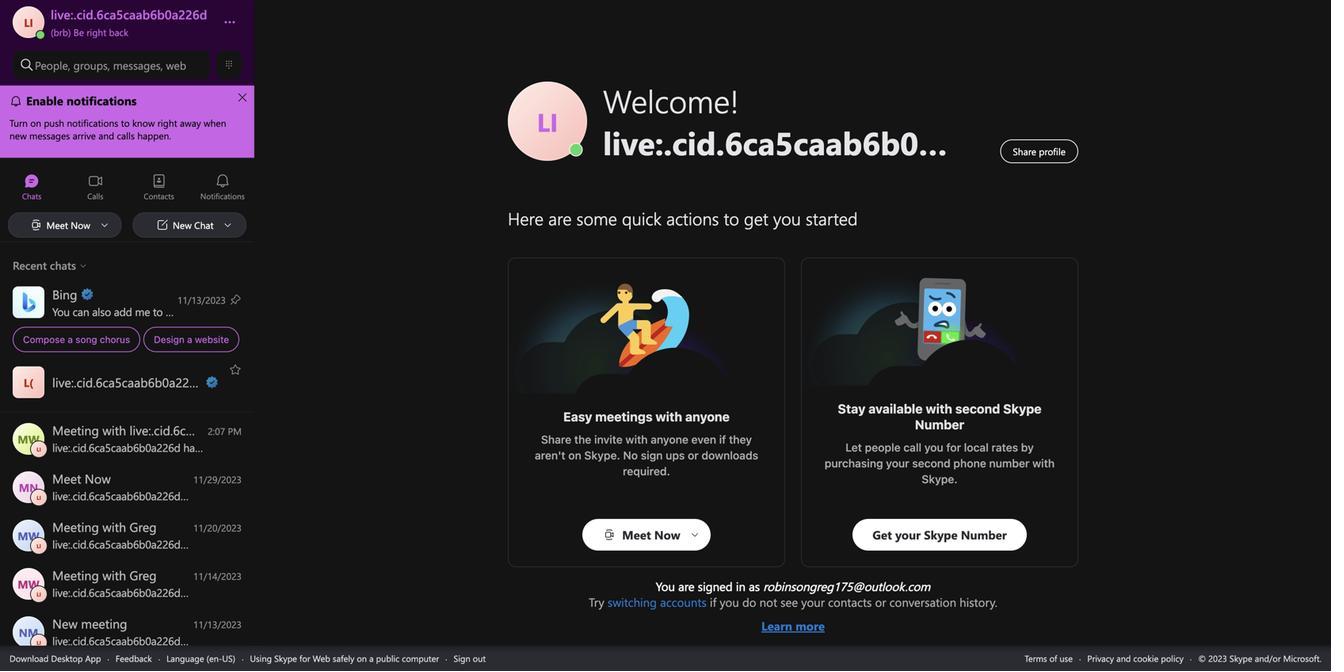 Task type: describe. For each thing, give the bounding box(es) containing it.
required.
[[623, 465, 670, 478]]

learn more link
[[589, 610, 998, 634]]

0 horizontal spatial skype
[[274, 653, 297, 664]]

language (en-us) link
[[167, 653, 235, 664]]

if inside share the invite with anyone even if they aren't on skype. no sign ups or downloads required.
[[719, 433, 726, 446]]

even
[[691, 433, 716, 446]]

number
[[915, 417, 965, 432]]

design a website
[[154, 334, 229, 345]]

policy
[[1161, 653, 1184, 664]]

using skype for web safely on a public computer link
[[250, 653, 439, 664]]

or inside share the invite with anyone even if they aren't on skype. no sign ups or downloads required.
[[688, 449, 699, 462]]

people, groups, messages, web
[[35, 58, 186, 72]]

number
[[989, 457, 1030, 470]]

with inside share the invite with anyone even if they aren't on skype. no sign ups or downloads required.
[[626, 433, 648, 446]]

back
[[109, 26, 128, 38]]

web
[[313, 653, 330, 664]]

safely
[[333, 653, 355, 664]]

let people call you for local rates by purchasing your second phone number with skype.
[[825, 441, 1058, 486]]

groups,
[[73, 58, 110, 72]]

history.
[[960, 594, 998, 610]]

out
[[473, 653, 486, 664]]

skype. inside share the invite with anyone even if they aren't on skype. no sign ups or downloads required.
[[584, 449, 620, 462]]

2 horizontal spatial a
[[369, 653, 374, 664]]

contacts
[[828, 594, 872, 610]]

0 vertical spatial anyone
[[685, 409, 730, 424]]

learn
[[762, 618, 792, 634]]

not
[[760, 594, 777, 610]]

conversation
[[890, 594, 957, 610]]

no
[[623, 449, 638, 462]]

desktop
[[51, 653, 83, 664]]

you inside let people call you for local rates by purchasing your second phone number with skype.
[[925, 441, 944, 454]]

you inside try switching accounts if you do not see your contacts or conversation history. learn more
[[720, 594, 739, 610]]

purchasing
[[825, 457, 883, 470]]

do
[[742, 594, 756, 610]]

whosthis
[[892, 274, 941, 291]]

people, groups, messages, web button
[[13, 51, 210, 79]]

a for design
[[187, 334, 192, 345]]

language (en-us)
[[167, 653, 235, 664]]

privacy and cookie policy
[[1088, 653, 1184, 664]]

or inside try switching accounts if you do not see your contacts or conversation history. learn more
[[875, 594, 886, 610]]

of
[[1050, 653, 1057, 664]]

your inside try switching accounts if you do not see your contacts or conversation history. learn more
[[801, 594, 825, 610]]

switching
[[608, 594, 657, 610]]

available
[[869, 401, 923, 416]]

use
[[1060, 653, 1073, 664]]

compose
[[23, 334, 65, 345]]

using skype for web safely on a public computer
[[250, 653, 439, 664]]

sign out
[[454, 653, 486, 664]]

more
[[796, 618, 825, 634]]

0 horizontal spatial for
[[299, 653, 310, 664]]

try switching accounts if you do not see your contacts or conversation history. learn more
[[589, 594, 998, 634]]

invite
[[594, 433, 623, 446]]

see
[[781, 594, 798, 610]]

download
[[10, 653, 49, 664]]

meetings
[[595, 409, 653, 424]]

are
[[678, 578, 695, 594]]

skype. inside let people call you for local rates by purchasing your second phone number with skype.
[[922, 473, 958, 486]]

your inside let people call you for local rates by purchasing your second phone number with skype.
[[886, 457, 909, 470]]

(brb)
[[51, 26, 71, 38]]

(brb) be right back
[[51, 26, 128, 38]]

feedback link
[[116, 653, 152, 664]]

(brb) be right back button
[[51, 22, 208, 38]]

you
[[656, 578, 675, 594]]

call
[[904, 441, 922, 454]]

accounts
[[660, 594, 707, 610]]

privacy and cookie policy link
[[1088, 653, 1184, 664]]



Task type: locate. For each thing, give the bounding box(es) containing it.
skype right "using"
[[274, 653, 297, 664]]

right
[[87, 26, 106, 38]]

web
[[166, 58, 186, 72]]

0 vertical spatial or
[[688, 449, 699, 462]]

you right call
[[925, 441, 944, 454]]

using
[[250, 653, 272, 664]]

tab list
[[0, 166, 254, 210]]

0 horizontal spatial on
[[357, 653, 367, 664]]

your right see
[[801, 594, 825, 610]]

0 horizontal spatial your
[[801, 594, 825, 610]]

a for compose
[[68, 334, 73, 345]]

0 vertical spatial skype
[[1003, 401, 1042, 416]]

or right ups on the right of the page
[[688, 449, 699, 462]]

rates
[[992, 441, 1018, 454]]

easy
[[563, 409, 592, 424]]

sign
[[641, 449, 663, 462]]

anyone
[[685, 409, 730, 424], [651, 433, 689, 446]]

with
[[926, 401, 953, 416], [656, 409, 682, 424], [626, 433, 648, 446], [1033, 457, 1055, 470]]

for left local on the bottom right
[[947, 441, 961, 454]]

by
[[1021, 441, 1034, 454]]

anyone up even
[[685, 409, 730, 424]]

0 horizontal spatial if
[[710, 594, 717, 610]]

with up no
[[626, 433, 648, 446]]

try
[[589, 594, 604, 610]]

for left 'web'
[[299, 653, 310, 664]]

stay available with second skype number
[[838, 401, 1045, 432]]

with down by
[[1033, 457, 1055, 470]]

skype up by
[[1003, 401, 1042, 416]]

1 horizontal spatial for
[[947, 441, 961, 454]]

skype
[[1003, 401, 1042, 416], [274, 653, 297, 664]]

for inside let people call you for local rates by purchasing your second phone number with skype.
[[947, 441, 961, 454]]

0 vertical spatial you
[[925, 441, 944, 454]]

0 vertical spatial skype.
[[584, 449, 620, 462]]

public
[[376, 653, 400, 664]]

0 vertical spatial your
[[886, 457, 909, 470]]

messages,
[[113, 58, 163, 72]]

0 vertical spatial for
[[947, 441, 961, 454]]

terms of use link
[[1025, 653, 1073, 664]]

skype. down invite
[[584, 449, 620, 462]]

1 vertical spatial second
[[912, 457, 951, 470]]

sign out link
[[454, 653, 486, 664]]

people,
[[35, 58, 70, 72]]

0 horizontal spatial you
[[720, 594, 739, 610]]

0 horizontal spatial second
[[912, 457, 951, 470]]

you
[[925, 441, 944, 454], [720, 594, 739, 610]]

if inside try switching accounts if you do not see your contacts or conversation history. learn more
[[710, 594, 717, 610]]

with inside let people call you for local rates by purchasing your second phone number with skype.
[[1033, 457, 1055, 470]]

second up local on the bottom right
[[956, 401, 1000, 416]]

computer
[[402, 653, 439, 664]]

local
[[964, 441, 989, 454]]

design
[[154, 334, 184, 345]]

you are signed in as
[[656, 578, 763, 594]]

with inside stay available with second skype number
[[926, 401, 953, 416]]

they
[[729, 433, 752, 446]]

with up number
[[926, 401, 953, 416]]

1 horizontal spatial your
[[886, 457, 909, 470]]

terms of use
[[1025, 653, 1073, 664]]

for
[[947, 441, 961, 454], [299, 653, 310, 664]]

on
[[568, 449, 582, 462], [357, 653, 367, 664]]

anyone up ups on the right of the page
[[651, 433, 689, 446]]

1 horizontal spatial skype.
[[922, 473, 958, 486]]

cookie
[[1134, 653, 1159, 664]]

skype. down phone
[[922, 473, 958, 486]]

anyone inside share the invite with anyone even if they aren't on skype. no sign ups or downloads required.
[[651, 433, 689, 446]]

song
[[75, 334, 97, 345]]

1 horizontal spatial or
[[875, 594, 886, 610]]

sign
[[454, 653, 471, 664]]

1 vertical spatial or
[[875, 594, 886, 610]]

compose a song chorus
[[23, 334, 130, 345]]

if right accounts
[[710, 594, 717, 610]]

us)
[[222, 653, 235, 664]]

be
[[74, 26, 84, 38]]

downloads
[[702, 449, 758, 462]]

share the invite with anyone even if they aren't on skype. no sign ups or downloads required.
[[535, 433, 761, 478]]

share
[[541, 433, 572, 446]]

1 horizontal spatial second
[[956, 401, 1000, 416]]

your down call
[[886, 457, 909, 470]]

1 vertical spatial your
[[801, 594, 825, 610]]

a
[[68, 334, 73, 345], [187, 334, 192, 345], [369, 653, 374, 664]]

download desktop app
[[10, 653, 101, 664]]

feedback
[[116, 653, 152, 664]]

(en-
[[207, 653, 222, 664]]

second down call
[[912, 457, 951, 470]]

your
[[886, 457, 909, 470], [801, 594, 825, 610]]

download desktop app link
[[10, 653, 101, 664]]

1 vertical spatial for
[[299, 653, 310, 664]]

1 horizontal spatial you
[[925, 441, 944, 454]]

terms
[[1025, 653, 1047, 664]]

if up downloads in the bottom of the page
[[719, 433, 726, 446]]

with up ups on the right of the page
[[656, 409, 682, 424]]

on inside share the invite with anyone even if they aren't on skype. no sign ups or downloads required.
[[568, 449, 582, 462]]

stay
[[838, 401, 866, 416]]

mansurfer
[[599, 282, 656, 299]]

people
[[865, 441, 901, 454]]

language
[[167, 653, 204, 664]]

1 horizontal spatial if
[[719, 433, 726, 446]]

if
[[719, 433, 726, 446], [710, 594, 717, 610]]

and
[[1117, 653, 1131, 664]]

1 vertical spatial skype
[[274, 653, 297, 664]]

1 vertical spatial anyone
[[651, 433, 689, 446]]

1 vertical spatial skype.
[[922, 473, 958, 486]]

second inside let people call you for local rates by purchasing your second phone number with skype.
[[912, 457, 951, 470]]

let
[[846, 441, 862, 454]]

0 vertical spatial if
[[719, 433, 726, 446]]

easy meetings with anyone
[[563, 409, 730, 424]]

1 vertical spatial on
[[357, 653, 367, 664]]

skype inside stay available with second skype number
[[1003, 401, 1042, 416]]

1 vertical spatial you
[[720, 594, 739, 610]]

1 horizontal spatial a
[[187, 334, 192, 345]]

phone
[[954, 457, 986, 470]]

0 horizontal spatial a
[[68, 334, 73, 345]]

signed
[[698, 578, 733, 594]]

second inside stay available with second skype number
[[956, 401, 1000, 416]]

a right design in the left of the page
[[187, 334, 192, 345]]

a left public
[[369, 653, 374, 664]]

1 horizontal spatial on
[[568, 449, 582, 462]]

switching accounts link
[[608, 594, 707, 610]]

0 vertical spatial on
[[568, 449, 582, 462]]

on down "the"
[[568, 449, 582, 462]]

or
[[688, 449, 699, 462], [875, 594, 886, 610]]

app
[[85, 653, 101, 664]]

aren't
[[535, 449, 566, 462]]

you left do
[[720, 594, 739, 610]]

chorus
[[100, 334, 130, 345]]

the
[[574, 433, 591, 446]]

1 vertical spatial if
[[710, 594, 717, 610]]

second
[[956, 401, 1000, 416], [912, 457, 951, 470]]

0 horizontal spatial or
[[688, 449, 699, 462]]

a left song
[[68, 334, 73, 345]]

ups
[[666, 449, 685, 462]]

as
[[749, 578, 760, 594]]

0 horizontal spatial skype.
[[584, 449, 620, 462]]

website
[[195, 334, 229, 345]]

privacy
[[1088, 653, 1114, 664]]

skype.
[[584, 449, 620, 462], [922, 473, 958, 486]]

or right contacts on the bottom of page
[[875, 594, 886, 610]]

1 horizontal spatial skype
[[1003, 401, 1042, 416]]

on right safely
[[357, 653, 367, 664]]

0 vertical spatial second
[[956, 401, 1000, 416]]

in
[[736, 578, 746, 594]]



Task type: vqa. For each thing, say whether or not it's contained in the screenshot.
the bottom Channels
no



